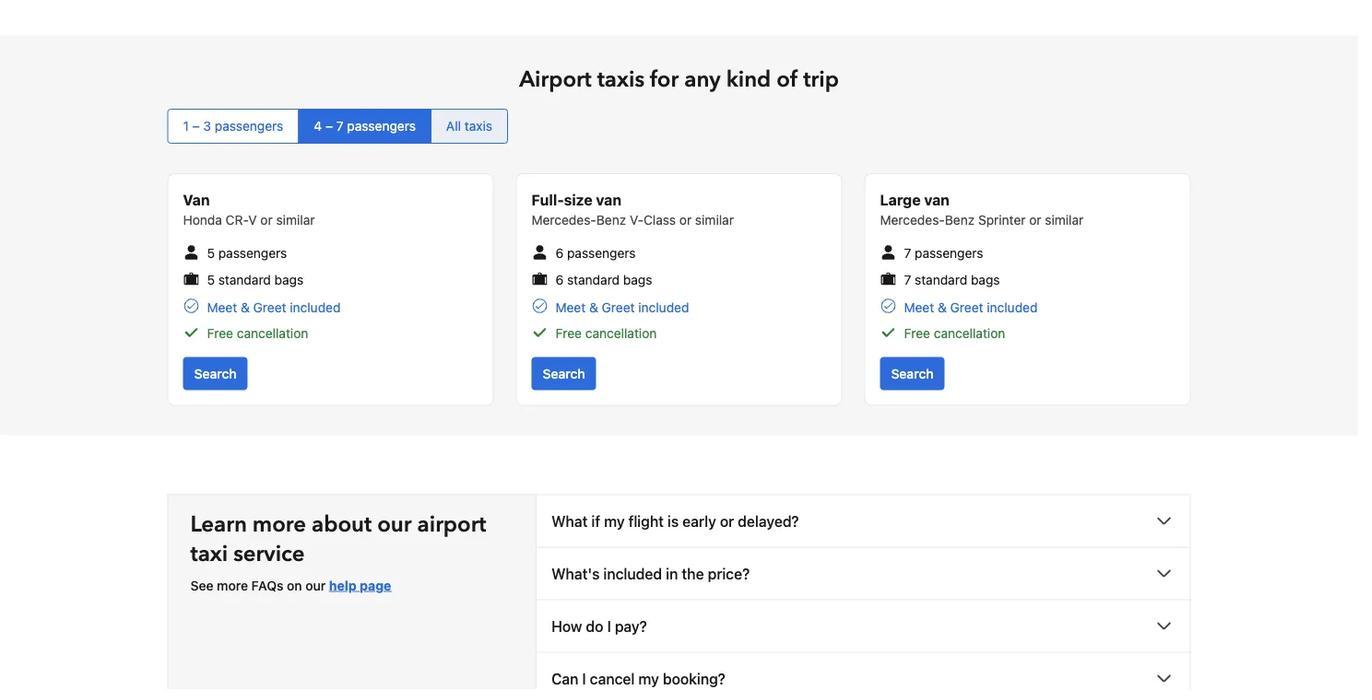 Task type: describe. For each thing, give the bounding box(es) containing it.
similar inside van honda cr-v or similar
[[276, 213, 315, 228]]

4
[[314, 119, 322, 134]]

kind
[[727, 64, 771, 95]]

7 for 7 passengers
[[904, 246, 912, 261]]

free cancellation for mercedes-
[[904, 326, 1006, 341]]

all taxis
[[446, 119, 493, 134]]

included for cr-
[[290, 300, 341, 315]]

standard for cr-
[[218, 273, 271, 288]]

cancellation for van
[[586, 326, 657, 341]]

mercedes- inside large van mercedes-benz sprinter or similar
[[880, 213, 945, 228]]

what's
[[552, 566, 600, 583]]

similar inside large van mercedes-benz sprinter or similar
[[1045, 213, 1084, 228]]

7 for 7 standard bags
[[904, 273, 912, 288]]

greet for van
[[602, 300, 635, 315]]

7 passengers
[[904, 246, 984, 261]]

or inside what if my flight is early or delayed? dropdown button
[[720, 513, 734, 531]]

bags for van
[[624, 273, 653, 288]]

trip
[[804, 64, 839, 95]]

honda
[[183, 213, 222, 228]]

meet & greet included for mercedes-
[[904, 300, 1038, 315]]

search button for mercedes-
[[880, 358, 945, 391]]

van honda cr-v or similar
[[183, 192, 315, 228]]

free for mercedes-
[[904, 326, 931, 341]]

what's included in the price? button
[[537, 549, 1190, 600]]

taxi
[[190, 540, 228, 570]]

large
[[880, 192, 921, 209]]

any
[[685, 64, 721, 95]]

v
[[248, 213, 257, 228]]

5 standard bags
[[207, 273, 304, 288]]

of
[[777, 64, 798, 95]]

how
[[552, 618, 582, 636]]

6 for 6 passengers
[[556, 246, 564, 261]]

if
[[592, 513, 601, 531]]

7 inside sort results by element
[[337, 119, 344, 134]]

is
[[668, 513, 679, 531]]

search button for van
[[532, 358, 596, 391]]

– for 7
[[326, 119, 333, 134]]

on
[[287, 579, 302, 594]]

can i cancel my booking? button
[[537, 654, 1190, 691]]

1 horizontal spatial more
[[253, 511, 306, 541]]

help
[[329, 579, 357, 594]]

greet for mercedes-
[[951, 300, 984, 315]]

airport
[[519, 64, 592, 95]]

& for mercedes-
[[938, 300, 947, 315]]

meet & greet included for van
[[556, 300, 690, 315]]

4 – 7 passengers
[[314, 119, 416, 134]]

5 for 5 standard bags
[[207, 273, 215, 288]]

included for van
[[639, 300, 690, 315]]

v-
[[630, 213, 644, 228]]

7 standard bags
[[904, 273, 1000, 288]]

& for van
[[589, 300, 599, 315]]

1 vertical spatial our
[[306, 579, 326, 594]]

page
[[360, 579, 391, 594]]

flight
[[629, 513, 664, 531]]

similar inside full-size van mercedes-benz v-class or similar
[[695, 213, 734, 228]]

0 vertical spatial my
[[604, 513, 625, 531]]

3
[[203, 119, 211, 134]]

standard for van
[[567, 273, 620, 288]]

standard for mercedes-
[[915, 273, 968, 288]]

included inside dropdown button
[[604, 566, 662, 583]]

or inside large van mercedes-benz sprinter or similar
[[1030, 213, 1042, 228]]

what if my flight is early or delayed?
[[552, 513, 799, 531]]

delayed?
[[738, 513, 799, 531]]

the
[[682, 566, 704, 583]]

van inside large van mercedes-benz sprinter or similar
[[925, 192, 950, 209]]

about
[[312, 511, 372, 541]]

1
[[183, 119, 189, 134]]

van inside full-size van mercedes-benz v-class or similar
[[596, 192, 622, 209]]

do
[[586, 618, 604, 636]]

free cancellation for cr-
[[207, 326, 308, 341]]

benz inside full-size van mercedes-benz v-class or similar
[[597, 213, 627, 228]]

faqs
[[252, 579, 284, 594]]

0 vertical spatial i
[[607, 618, 611, 636]]

full-
[[532, 192, 564, 209]]



Task type: locate. For each thing, give the bounding box(es) containing it.
1 similar from the left
[[276, 213, 315, 228]]

taxis inside sort results by element
[[465, 119, 493, 134]]

2 standard from the left
[[567, 273, 620, 288]]

& for cr-
[[241, 300, 250, 315]]

1 horizontal spatial similar
[[695, 213, 734, 228]]

passengers for van
[[218, 246, 287, 261]]

1 horizontal spatial meet
[[556, 300, 586, 315]]

1 – from the left
[[192, 119, 200, 134]]

0 horizontal spatial cancellation
[[237, 326, 308, 341]]

standard down 6 passengers
[[567, 273, 620, 288]]

2 benz from the left
[[945, 213, 975, 228]]

1 horizontal spatial search
[[543, 367, 585, 382]]

free cancellation down the 6 standard bags
[[556, 326, 657, 341]]

2 horizontal spatial meet
[[904, 300, 935, 315]]

i
[[607, 618, 611, 636], [582, 671, 586, 689]]

free
[[207, 326, 233, 341], [556, 326, 582, 341], [904, 326, 931, 341]]

1 horizontal spatial greet
[[602, 300, 635, 315]]

my
[[604, 513, 625, 531], [639, 671, 659, 689]]

2 & from the left
[[589, 300, 599, 315]]

sort results by element
[[167, 109, 1191, 144]]

1 vertical spatial taxis
[[465, 119, 493, 134]]

our right about
[[377, 511, 412, 541]]

0 horizontal spatial mercedes-
[[532, 213, 597, 228]]

6
[[556, 246, 564, 261], [556, 273, 564, 288]]

taxis left 'for'
[[597, 64, 645, 95]]

6 for 6 standard bags
[[556, 273, 564, 288]]

included down 7 standard bags
[[987, 300, 1038, 315]]

& down the 5 standard bags
[[241, 300, 250, 315]]

cancel
[[590, 671, 635, 689]]

2 similar from the left
[[695, 213, 734, 228]]

all
[[446, 119, 461, 134]]

0 horizontal spatial free cancellation
[[207, 326, 308, 341]]

1 – 3 passengers
[[183, 119, 284, 134]]

0 horizontal spatial standard
[[218, 273, 271, 288]]

2 meet from the left
[[556, 300, 586, 315]]

bags down 7 passengers
[[971, 273, 1000, 288]]

or right "sprinter"
[[1030, 213, 1042, 228]]

1 vertical spatial 6
[[556, 273, 564, 288]]

& down the 6 standard bags
[[589, 300, 599, 315]]

meet & greet included down the 5 standard bags
[[207, 300, 341, 315]]

booking?
[[663, 671, 726, 689]]

van right large
[[925, 192, 950, 209]]

bags down 5 passengers
[[275, 273, 304, 288]]

2 free from the left
[[556, 326, 582, 341]]

size
[[564, 192, 593, 209]]

2 greet from the left
[[602, 300, 635, 315]]

similar right class in the top of the page
[[695, 213, 734, 228]]

6 up the 6 standard bags
[[556, 246, 564, 261]]

can i cancel my booking?
[[552, 671, 726, 689]]

or inside full-size van mercedes-benz v-class or similar
[[680, 213, 692, 228]]

or right early at bottom
[[720, 513, 734, 531]]

5 down 5 passengers
[[207, 273, 215, 288]]

our right on
[[306, 579, 326, 594]]

1 horizontal spatial &
[[589, 300, 599, 315]]

1 horizontal spatial mercedes-
[[880, 213, 945, 228]]

bags down 6 passengers
[[624, 273, 653, 288]]

1 horizontal spatial free cancellation
[[556, 326, 657, 341]]

search for mercedes-
[[892, 367, 934, 382]]

2 mercedes- from the left
[[880, 213, 945, 228]]

meet down the 5 standard bags
[[207, 300, 237, 315]]

van right size
[[596, 192, 622, 209]]

7 right 4
[[337, 119, 344, 134]]

free for van
[[556, 326, 582, 341]]

2 vertical spatial 7
[[904, 273, 912, 288]]

2 – from the left
[[326, 119, 333, 134]]

0 horizontal spatial more
[[217, 579, 248, 594]]

0 horizontal spatial benz
[[597, 213, 627, 228]]

0 horizontal spatial search
[[194, 367, 237, 382]]

included
[[290, 300, 341, 315], [639, 300, 690, 315], [987, 300, 1038, 315], [604, 566, 662, 583]]

included down the 5 standard bags
[[290, 300, 341, 315]]

2 van from the left
[[925, 192, 950, 209]]

taxis
[[597, 64, 645, 95], [465, 119, 493, 134]]

free down 7 standard bags
[[904, 326, 931, 341]]

7 down 7 passengers
[[904, 273, 912, 288]]

1 free cancellation from the left
[[207, 326, 308, 341]]

bags
[[275, 273, 304, 288], [624, 273, 653, 288], [971, 273, 1000, 288]]

search button
[[183, 358, 248, 391], [532, 358, 596, 391], [880, 358, 945, 391]]

6 passengers
[[556, 246, 636, 261]]

2 horizontal spatial free
[[904, 326, 931, 341]]

mercedes- down size
[[532, 213, 597, 228]]

in
[[666, 566, 678, 583]]

0 vertical spatial 5
[[207, 246, 215, 261]]

1 vertical spatial i
[[582, 671, 586, 689]]

meet down the 6 standard bags
[[556, 300, 586, 315]]

taxis for all
[[465, 119, 493, 134]]

cancellation
[[237, 326, 308, 341], [586, 326, 657, 341], [934, 326, 1006, 341]]

1 mercedes- from the left
[[532, 213, 597, 228]]

or inside van honda cr-v or similar
[[260, 213, 273, 228]]

2 6 from the top
[[556, 273, 564, 288]]

3 greet from the left
[[951, 300, 984, 315]]

what
[[552, 513, 588, 531]]

meet for mercedes-
[[904, 300, 935, 315]]

passengers up the 6 standard bags
[[567, 246, 636, 261]]

0 horizontal spatial taxis
[[465, 119, 493, 134]]

2 search from the left
[[543, 367, 585, 382]]

similar right v
[[276, 213, 315, 228]]

2 horizontal spatial search button
[[880, 358, 945, 391]]

full-size van mercedes-benz v-class or similar
[[532, 192, 734, 228]]

benz up 7 passengers
[[945, 213, 975, 228]]

meet & greet included down the 6 standard bags
[[556, 300, 690, 315]]

3 search button from the left
[[880, 358, 945, 391]]

2 horizontal spatial greet
[[951, 300, 984, 315]]

2 horizontal spatial meet & greet included
[[904, 300, 1038, 315]]

3 similar from the left
[[1045, 213, 1084, 228]]

0 vertical spatial 6
[[556, 246, 564, 261]]

3 meet from the left
[[904, 300, 935, 315]]

or right class in the top of the page
[[680, 213, 692, 228]]

0 horizontal spatial meet
[[207, 300, 237, 315]]

1 vertical spatial my
[[639, 671, 659, 689]]

1 vertical spatial 7
[[904, 246, 912, 261]]

large van mercedes-benz sprinter or similar
[[880, 192, 1084, 228]]

standard down 5 passengers
[[218, 273, 271, 288]]

1 horizontal spatial meet & greet included
[[556, 300, 690, 315]]

3 standard from the left
[[915, 273, 968, 288]]

0 vertical spatial 7
[[337, 119, 344, 134]]

help page link
[[329, 579, 391, 594]]

passengers
[[215, 119, 284, 134], [347, 119, 416, 134], [218, 246, 287, 261], [567, 246, 636, 261], [915, 246, 984, 261]]

0 horizontal spatial our
[[306, 579, 326, 594]]

1 horizontal spatial standard
[[567, 273, 620, 288]]

meet down 7 standard bags
[[904, 300, 935, 315]]

taxis for airport
[[597, 64, 645, 95]]

2 horizontal spatial free cancellation
[[904, 326, 1006, 341]]

2 search button from the left
[[532, 358, 596, 391]]

1 horizontal spatial i
[[607, 618, 611, 636]]

– for 3
[[192, 119, 200, 134]]

2 horizontal spatial cancellation
[[934, 326, 1006, 341]]

5 for 5 passengers
[[207, 246, 215, 261]]

1 greet from the left
[[253, 300, 286, 315]]

similar right "sprinter"
[[1045, 213, 1084, 228]]

mercedes- inside full-size van mercedes-benz v-class or similar
[[532, 213, 597, 228]]

search for cr-
[[194, 367, 237, 382]]

1 standard from the left
[[218, 273, 271, 288]]

1 6 from the top
[[556, 246, 564, 261]]

greet down the 6 standard bags
[[602, 300, 635, 315]]

0 horizontal spatial &
[[241, 300, 250, 315]]

i right do
[[607, 618, 611, 636]]

airport
[[417, 511, 486, 541]]

passengers for full-size van
[[567, 246, 636, 261]]

1 horizontal spatial my
[[639, 671, 659, 689]]

i right can
[[582, 671, 586, 689]]

passengers up 7 standard bags
[[915, 246, 984, 261]]

6 standard bags
[[556, 273, 653, 288]]

how do i pay?
[[552, 618, 647, 636]]

0 horizontal spatial my
[[604, 513, 625, 531]]

2 bags from the left
[[624, 273, 653, 288]]

1 bags from the left
[[275, 273, 304, 288]]

7 up 7 standard bags
[[904, 246, 912, 261]]

0 horizontal spatial greet
[[253, 300, 286, 315]]

our
[[377, 511, 412, 541], [306, 579, 326, 594]]

&
[[241, 300, 250, 315], [589, 300, 599, 315], [938, 300, 947, 315]]

3 & from the left
[[938, 300, 947, 315]]

1 5 from the top
[[207, 246, 215, 261]]

see
[[190, 579, 214, 594]]

2 horizontal spatial &
[[938, 300, 947, 315]]

1 cancellation from the left
[[237, 326, 308, 341]]

2 5 from the top
[[207, 273, 215, 288]]

greet down 7 standard bags
[[951, 300, 984, 315]]

meet & greet included
[[207, 300, 341, 315], [556, 300, 690, 315], [904, 300, 1038, 315]]

price?
[[708, 566, 750, 583]]

6 down 6 passengers
[[556, 273, 564, 288]]

3 bags from the left
[[971, 273, 1000, 288]]

cancellation down the 6 standard bags
[[586, 326, 657, 341]]

bags for cr-
[[275, 273, 304, 288]]

free cancellation down 7 standard bags
[[904, 326, 1006, 341]]

1 meet & greet included from the left
[[207, 300, 341, 315]]

passengers for large van
[[915, 246, 984, 261]]

0 horizontal spatial similar
[[276, 213, 315, 228]]

1 benz from the left
[[597, 213, 627, 228]]

5
[[207, 246, 215, 261], [207, 273, 215, 288]]

2 horizontal spatial search
[[892, 367, 934, 382]]

free cancellation
[[207, 326, 308, 341], [556, 326, 657, 341], [904, 326, 1006, 341]]

free down the 6 standard bags
[[556, 326, 582, 341]]

learn more about our airport taxi service see more faqs on our help page
[[190, 511, 486, 594]]

airport taxis for any kind of trip
[[519, 64, 839, 95]]

2 free cancellation from the left
[[556, 326, 657, 341]]

passengers right 3
[[215, 119, 284, 134]]

cancellation for mercedes-
[[934, 326, 1006, 341]]

more right the see
[[217, 579, 248, 594]]

cancellation down 7 standard bags
[[934, 326, 1006, 341]]

3 free from the left
[[904, 326, 931, 341]]

1 search from the left
[[194, 367, 237, 382]]

1 van from the left
[[596, 192, 622, 209]]

standard
[[218, 273, 271, 288], [567, 273, 620, 288], [915, 273, 968, 288]]

free cancellation for van
[[556, 326, 657, 341]]

can
[[552, 671, 579, 689]]

sprinter
[[979, 213, 1026, 228]]

how do i pay? button
[[537, 601, 1190, 653]]

benz left v-
[[597, 213, 627, 228]]

free cancellation down the 5 standard bags
[[207, 326, 308, 341]]

class
[[644, 213, 676, 228]]

1 horizontal spatial benz
[[945, 213, 975, 228]]

search
[[194, 367, 237, 382], [543, 367, 585, 382], [892, 367, 934, 382]]

meet for cr-
[[207, 300, 237, 315]]

1 horizontal spatial taxis
[[597, 64, 645, 95]]

2 horizontal spatial standard
[[915, 273, 968, 288]]

mercedes- down large
[[880, 213, 945, 228]]

0 horizontal spatial bags
[[275, 273, 304, 288]]

0 horizontal spatial van
[[596, 192, 622, 209]]

similar
[[276, 213, 315, 228], [695, 213, 734, 228], [1045, 213, 1084, 228]]

my right if
[[604, 513, 625, 531]]

or right v
[[260, 213, 273, 228]]

taxis right 'all'
[[465, 119, 493, 134]]

2 horizontal spatial similar
[[1045, 213, 1084, 228]]

what's included in the price?
[[552, 566, 750, 583]]

2 horizontal spatial bags
[[971, 273, 1000, 288]]

5 passengers
[[207, 246, 287, 261]]

2 cancellation from the left
[[586, 326, 657, 341]]

passengers right 4
[[347, 119, 416, 134]]

1 horizontal spatial van
[[925, 192, 950, 209]]

1 horizontal spatial free
[[556, 326, 582, 341]]

1 search button from the left
[[183, 358, 248, 391]]

early
[[683, 513, 717, 531]]

0 horizontal spatial –
[[192, 119, 200, 134]]

0 horizontal spatial search button
[[183, 358, 248, 391]]

0 vertical spatial more
[[253, 511, 306, 541]]

free down the 5 standard bags
[[207, 326, 233, 341]]

0 horizontal spatial meet & greet included
[[207, 300, 341, 315]]

included for mercedes-
[[987, 300, 1038, 315]]

meet
[[207, 300, 237, 315], [556, 300, 586, 315], [904, 300, 935, 315]]

meet & greet included down 7 standard bags
[[904, 300, 1038, 315]]

greet
[[253, 300, 286, 315], [602, 300, 635, 315], [951, 300, 984, 315]]

– right 4
[[326, 119, 333, 134]]

what if my flight is early or delayed? button
[[537, 496, 1190, 548]]

–
[[192, 119, 200, 134], [326, 119, 333, 134]]

1 vertical spatial more
[[217, 579, 248, 594]]

benz
[[597, 213, 627, 228], [945, 213, 975, 228]]

& down 7 standard bags
[[938, 300, 947, 315]]

1 meet from the left
[[207, 300, 237, 315]]

1 horizontal spatial cancellation
[[586, 326, 657, 341]]

1 horizontal spatial –
[[326, 119, 333, 134]]

0 horizontal spatial i
[[582, 671, 586, 689]]

3 meet & greet included from the left
[[904, 300, 1038, 315]]

included down the 6 standard bags
[[639, 300, 690, 315]]

van
[[183, 192, 210, 209]]

free for cr-
[[207, 326, 233, 341]]

2 meet & greet included from the left
[[556, 300, 690, 315]]

0 vertical spatial our
[[377, 511, 412, 541]]

search button for cr-
[[183, 358, 248, 391]]

or
[[260, 213, 273, 228], [680, 213, 692, 228], [1030, 213, 1042, 228], [720, 513, 734, 531]]

included left 'in'
[[604, 566, 662, 583]]

greet down the 5 standard bags
[[253, 300, 286, 315]]

5 down honda
[[207, 246, 215, 261]]

learn
[[190, 511, 247, 541]]

service
[[234, 540, 305, 570]]

meet for van
[[556, 300, 586, 315]]

3 free cancellation from the left
[[904, 326, 1006, 341]]

– right 1
[[192, 119, 200, 134]]

cancellation for cr-
[[237, 326, 308, 341]]

search for van
[[543, 367, 585, 382]]

1 horizontal spatial search button
[[532, 358, 596, 391]]

1 free from the left
[[207, 326, 233, 341]]

for
[[650, 64, 679, 95]]

3 search from the left
[[892, 367, 934, 382]]

cancellation down the 5 standard bags
[[237, 326, 308, 341]]

greet for cr-
[[253, 300, 286, 315]]

more right learn on the left of page
[[253, 511, 306, 541]]

0 vertical spatial taxis
[[597, 64, 645, 95]]

0 horizontal spatial free
[[207, 326, 233, 341]]

3 cancellation from the left
[[934, 326, 1006, 341]]

1 horizontal spatial our
[[377, 511, 412, 541]]

pay?
[[615, 618, 647, 636]]

1 horizontal spatial bags
[[624, 273, 653, 288]]

1 vertical spatial 5
[[207, 273, 215, 288]]

benz inside large van mercedes-benz sprinter or similar
[[945, 213, 975, 228]]

meet & greet included for cr-
[[207, 300, 341, 315]]

1 & from the left
[[241, 300, 250, 315]]

cr-
[[226, 213, 248, 228]]

mercedes-
[[532, 213, 597, 228], [880, 213, 945, 228]]

more
[[253, 511, 306, 541], [217, 579, 248, 594]]

passengers up the 5 standard bags
[[218, 246, 287, 261]]

van
[[596, 192, 622, 209], [925, 192, 950, 209]]

standard down 7 passengers
[[915, 273, 968, 288]]

my right the 'cancel'
[[639, 671, 659, 689]]

bags for mercedes-
[[971, 273, 1000, 288]]

7
[[337, 119, 344, 134], [904, 246, 912, 261], [904, 273, 912, 288]]



Task type: vqa. For each thing, say whether or not it's contained in the screenshot.


